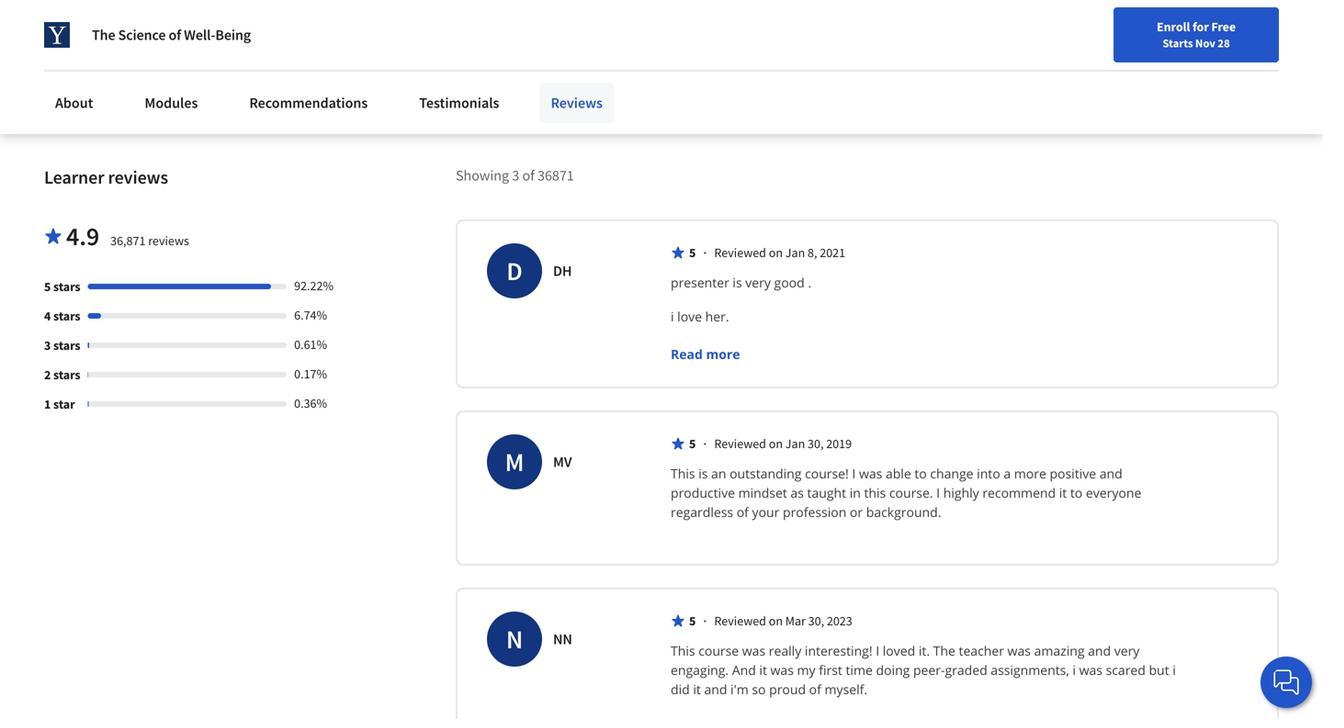 Task type: describe. For each thing, give the bounding box(es) containing it.
of inside this is an outstanding course! i was able to change into a more positive and productive mindset as taught in this course. i highly recommend it to everyone regardless of your profession or background.
[[737, 504, 749, 521]]

you
[[709, 404, 731, 422]]

to inside the "learning isn't just about being better at your job: it's so much more than that. coursera allows me to learn without limits."
[[1132, 47, 1145, 65]]

"learning isn't just about being better at your job: it's so much more than that. coursera allows me to learn without limits."
[[1009, 3, 1256, 87]]

i right course!
[[852, 465, 856, 482]]

stars for 4 stars
[[53, 308, 80, 324]]

was down really
[[771, 662, 794, 679]]

0.17%
[[294, 366, 327, 382]]

positive
[[1050, 465, 1097, 482]]

0 vertical spatial the
[[92, 26, 115, 44]]

being
[[215, 26, 251, 44]]

5 for d
[[689, 244, 696, 261]]

6.74%
[[294, 307, 327, 323]]

course!
[[805, 465, 849, 482]]

presenter is very good .
[[671, 274, 812, 291]]

i inside this course was really interesting! i loved it. the teacher was amazing and very engaging. and it was my first time doing peer-graded assignments, i was scared but i did it and i'm so proud of myself.
[[876, 642, 880, 660]]

2023
[[827, 613, 853, 629]]

this course was really interesting! i loved it. the teacher was amazing and very engaging. and it was my first time doing peer-graded assignments, i was scared but i did it and i'm so proud of myself.
[[671, 642, 1180, 698]]

30, for m
[[808, 436, 824, 452]]

was inside this is an outstanding course! i was able to change into a more positive and productive mindset as taught in this course. i highly recommend it to everyone regardless of your profession or background.
[[859, 465, 883, 482]]

3 stars
[[44, 337, 80, 354]]

stars for 5 stars
[[53, 278, 80, 295]]

myself.
[[825, 681, 868, 698]]

was left scared
[[1080, 662, 1103, 679]]

m
[[505, 446, 524, 478]]

about link
[[44, 83, 104, 123]]

time
[[846, 662, 873, 679]]

everyone
[[1086, 484, 1142, 502]]

fits
[[275, 47, 294, 65]]

it inside this is an outstanding course! i was able to change into a more positive and productive mindset as taught in this course. i highly recommend it to everyone regardless of your profession or background.
[[1060, 484, 1067, 502]]

was up assignments,
[[1008, 642, 1031, 660]]

coursera image
[[22, 15, 139, 44]]

it inside "to be able to take courses at my own pace and rhythm has been an amazing experience. i can learn whenever it fits my schedule and mood."
[[264, 47, 272, 65]]

productive
[[671, 484, 735, 502]]

free
[[1212, 18, 1236, 35]]

without
[[1182, 47, 1230, 65]]

nn
[[553, 630, 572, 649]]

about
[[1127, 3, 1163, 21]]

can
[[141, 47, 163, 65]]

mar
[[786, 613, 806, 629]]

read
[[671, 345, 703, 363]]

and inside this is an outstanding course! i was able to change into a more positive and productive mindset as taught in this course. i highly recommend it to everyone regardless of your profession or background.
[[1100, 465, 1123, 482]]

reviewed for d
[[715, 244, 767, 261]]

n
[[506, 623, 523, 656]]

limits."
[[1009, 69, 1052, 87]]

about
[[55, 94, 93, 112]]

but inside i love her. the content which i learned here in this course is actually intuitive and i have heard and read from different sources , but here its different. thank you
[[873, 366, 893, 383]]

this inside i love her. the content which i learned here in this course is actually intuitive and i have heard and read from different sources , but here its different. thank you
[[883, 346, 905, 364]]

as
[[791, 484, 804, 502]]

0 vertical spatial 3
[[512, 166, 520, 185]]

in inside this is an outstanding course! i was able to change into a more positive and productive mindset as taught in this course. i highly recommend it to everyone regardless of your profession or background.
[[850, 484, 861, 502]]

2
[[44, 367, 51, 383]]

much
[[1104, 25, 1139, 43]]

i love her. the content which i learned here in this course is actually intuitive and i have heard and read from different sources , but here its different. thank you
[[671, 308, 1169, 422]]

regardless
[[671, 504, 734, 521]]

rhythm
[[119, 25, 164, 43]]

change
[[930, 465, 974, 482]]

peer-
[[914, 662, 945, 679]]

4
[[44, 308, 51, 324]]

reviewed for m
[[715, 436, 767, 452]]

1
[[44, 396, 51, 413]]

enroll
[[1157, 18, 1191, 35]]

graded
[[945, 662, 988, 679]]

for
[[1193, 18, 1209, 35]]

teacher
[[959, 642, 1005, 660]]

just
[[1101, 3, 1124, 21]]

your inside this is an outstanding course! i was able to change into a more positive and productive mindset as taught in this course. i highly recommend it to everyone regardless of your profession or background.
[[752, 504, 780, 521]]

and up scared
[[1088, 642, 1111, 660]]

5 up 4
[[44, 278, 51, 295]]

this for m
[[671, 465, 695, 482]]

amazing inside "to be able to take courses at my own pace and rhythm has been an amazing experience. i can learn whenever it fits my schedule and mood."
[[244, 25, 296, 43]]

an inside this is an outstanding course! i was able to change into a more positive and productive mindset as taught in this course. i highly recommend it to everyone regardless of your profession or background.
[[711, 465, 727, 482]]

reviewed on mar 30, 2023
[[715, 613, 853, 629]]

i left highly
[[937, 484, 940, 502]]

recommendations
[[249, 94, 368, 112]]

course inside i love her. the content which i learned here in this course is actually intuitive and i have heard and read from different sources , but here its different. thank you
[[908, 346, 949, 364]]

2019
[[826, 436, 852, 452]]

allows
[[1067, 47, 1107, 65]]

good
[[774, 274, 805, 291]]

2021
[[820, 244, 846, 261]]

nov
[[1196, 36, 1216, 51]]

intuitive
[[1014, 346, 1062, 364]]

learn for more
[[1148, 47, 1179, 65]]

,
[[866, 366, 869, 383]]

stars for 2 stars
[[53, 367, 80, 383]]

really
[[769, 642, 802, 660]]

so inside this course was really interesting! i loved it. the teacher was amazing and very engaging. and it was my first time doing peer-graded assignments, i was scared but i did it and i'm so proud of myself.
[[752, 681, 766, 698]]

and up the experience.
[[93, 25, 116, 43]]

read
[[697, 366, 725, 383]]

2 stars
[[44, 367, 80, 383]]

reviewed on jan 8, 2021
[[715, 244, 846, 261]]

recommendations link
[[238, 83, 379, 123]]

i up the different
[[782, 346, 785, 364]]

be
[[85, 3, 100, 21]]

very inside this course was really interesting! i loved it. the teacher was amazing and very engaging. and it was my first time doing peer-graded assignments, i was scared but i did it and i'm so proud of myself.
[[1115, 642, 1140, 660]]

8,
[[808, 244, 818, 261]]

learn for has
[[166, 47, 197, 65]]

assignments,
[[991, 662, 1070, 679]]

36,871 reviews
[[110, 232, 189, 249]]

1 horizontal spatial my
[[243, 3, 262, 21]]

this inside this is an outstanding course! i was able to change into a more positive and productive mindset as taught in this course. i highly recommend it to everyone regardless of your profession or background.
[[864, 484, 886, 502]]

doing
[[876, 662, 910, 679]]

it's
[[1066, 25, 1084, 43]]

was up and
[[742, 642, 766, 660]]

5 stars
[[44, 278, 80, 295]]

reviews
[[551, 94, 603, 112]]

0 vertical spatial very
[[746, 274, 771, 291]]

or
[[850, 504, 863, 521]]

and
[[732, 662, 756, 679]]

stars for 3 stars
[[53, 337, 80, 354]]

36,871
[[110, 232, 146, 249]]

proud
[[769, 681, 806, 698]]

and down the
[[671, 366, 694, 383]]

reviews link
[[540, 83, 614, 123]]



Task type: locate. For each thing, give the bounding box(es) containing it.
it down the positive
[[1060, 484, 1067, 502]]

from
[[728, 366, 757, 383]]

1 vertical spatial reviews
[[148, 232, 189, 249]]

did
[[671, 681, 690, 698]]

0 vertical spatial jan
[[786, 244, 805, 261]]

more up recommend
[[1014, 465, 1047, 482]]

reviewed up presenter is very good .
[[715, 244, 767, 261]]

2 stars from the top
[[53, 308, 80, 324]]

1 horizontal spatial the
[[934, 642, 956, 660]]

2 vertical spatial more
[[1014, 465, 1047, 482]]

course up engaging.
[[699, 642, 739, 660]]

able
[[103, 3, 130, 21], [886, 465, 912, 482]]

is up different. on the bottom right of the page
[[952, 346, 961, 364]]

1 vertical spatial jan
[[786, 436, 805, 452]]

stars up 4 stars
[[53, 278, 80, 295]]

1 vertical spatial able
[[886, 465, 912, 482]]

more inside the "learning isn't just about being better at your job: it's so much more than that. coursera allows me to learn without limits."
[[1142, 25, 1175, 43]]

starts
[[1163, 36, 1193, 51]]

the up the experience.
[[92, 26, 115, 44]]

1 jan from the top
[[786, 244, 805, 261]]

which
[[743, 346, 778, 364]]

1 vertical spatial but
[[1149, 662, 1170, 679]]

"learning
[[1009, 3, 1069, 21]]

1 30, from the top
[[808, 436, 824, 452]]

0 horizontal spatial very
[[746, 274, 771, 291]]

my inside this course was really interesting! i loved it. the teacher was amazing and very engaging. and it was my first time doing peer-graded assignments, i was scared but i did it and i'm so proud of myself.
[[797, 662, 816, 679]]

more down about
[[1142, 25, 1175, 43]]

course
[[908, 346, 949, 364], [699, 642, 739, 660]]

1 horizontal spatial course
[[908, 346, 949, 364]]

0 horizontal spatial is
[[699, 465, 708, 482]]

have
[[1098, 346, 1127, 364]]

so right it's
[[1087, 25, 1102, 43]]

sources
[[816, 366, 863, 383]]

1 vertical spatial an
[[711, 465, 727, 482]]

this
[[671, 465, 695, 482], [671, 642, 695, 660]]

course.
[[890, 484, 933, 502]]

2 learn from the left
[[1148, 47, 1179, 65]]

1 on from the top
[[769, 244, 783, 261]]

it right the did
[[693, 681, 701, 698]]

1 vertical spatial so
[[752, 681, 766, 698]]

0 horizontal spatial 3
[[44, 337, 51, 354]]

28
[[1218, 36, 1230, 51]]

on left mar
[[769, 613, 783, 629]]

of left well- at top
[[169, 26, 181, 44]]

0 vertical spatial reviews
[[108, 166, 168, 189]]

on for n
[[769, 613, 783, 629]]

than
[[1178, 25, 1206, 43]]

course up its
[[908, 346, 949, 364]]

1 vertical spatial this
[[864, 484, 886, 502]]

5 up presenter
[[689, 244, 696, 261]]

0.36%
[[294, 395, 327, 412]]

in up the or
[[850, 484, 861, 502]]

1 horizontal spatial an
[[711, 465, 727, 482]]

my left first
[[797, 662, 816, 679]]

1 horizontal spatial in
[[869, 346, 880, 364]]

this inside this course was really interesting! i loved it. the teacher was amazing and very engaging. and it was my first time doing peer-graded assignments, i was scared but i did it and i'm so proud of myself.
[[671, 642, 695, 660]]

the right it. at the right of the page
[[934, 642, 956, 660]]

of down the mindset
[[737, 504, 749, 521]]

this for n
[[671, 642, 695, 660]]

2 horizontal spatial is
[[952, 346, 961, 364]]

the science of well-being
[[92, 26, 251, 44]]

1 at from the left
[[228, 3, 240, 21]]

at for better
[[1244, 3, 1256, 21]]

i left have
[[1092, 346, 1095, 364]]

jan for m
[[786, 436, 805, 452]]

0 vertical spatial course
[[908, 346, 949, 364]]

my left 'own'
[[243, 3, 262, 21]]

different.
[[944, 366, 1000, 383]]

testimonials
[[419, 94, 499, 112]]

her.
[[706, 308, 729, 325]]

learn
[[166, 47, 197, 65], [1148, 47, 1179, 65]]

more for outstanding
[[1014, 465, 1047, 482]]

2 vertical spatial reviewed
[[715, 613, 767, 629]]

1 horizontal spatial 3
[[512, 166, 520, 185]]

and
[[93, 25, 116, 43], [141, 69, 165, 87], [1066, 346, 1089, 364], [671, 366, 694, 383], [1100, 465, 1123, 482], [1088, 642, 1111, 660], [704, 681, 727, 698]]

my up about
[[61, 69, 80, 87]]

on
[[769, 244, 783, 261], [769, 436, 783, 452], [769, 613, 783, 629]]

more
[[1142, 25, 1175, 43], [706, 345, 740, 363], [1014, 465, 1047, 482]]

5 for n
[[689, 613, 696, 629]]

4 stars from the top
[[53, 367, 80, 383]]

is for .
[[733, 274, 742, 291]]

0 vertical spatial this
[[671, 465, 695, 482]]

4 stars
[[44, 308, 80, 324]]

learn inside "to be able to take courses at my own pace and rhythm has been an amazing experience. i can learn whenever it fits my schedule and mood."
[[166, 47, 197, 65]]

1 reviewed from the top
[[715, 244, 767, 261]]

reviewed down you
[[715, 436, 767, 452]]

reviewed up and
[[715, 613, 767, 629]]

0 vertical spatial in
[[869, 346, 880, 364]]

0 horizontal spatial at
[[228, 3, 240, 21]]

0 vertical spatial is
[[733, 274, 742, 291]]

reviews
[[108, 166, 168, 189], [148, 232, 189, 249]]

learn inside the "learning isn't just about being better at your job: it's so much more than that. coursera allows me to learn without limits."
[[1148, 47, 1179, 65]]

2 vertical spatial is
[[699, 465, 708, 482]]

0 horizontal spatial amazing
[[244, 25, 296, 43]]

content
[[694, 346, 740, 364]]

jan
[[786, 244, 805, 261], [786, 436, 805, 452]]

i left loved
[[876, 642, 880, 660]]

testimonials link
[[408, 83, 511, 123]]

jan for d
[[786, 244, 805, 261]]

i
[[671, 308, 674, 325], [782, 346, 785, 364], [1092, 346, 1095, 364], [1073, 662, 1076, 679], [1173, 662, 1176, 679]]

d
[[507, 255, 523, 287]]

on for m
[[769, 436, 783, 452]]

very
[[746, 274, 771, 291], [1115, 642, 1140, 660]]

92.22%
[[294, 277, 334, 294]]

0 vertical spatial reviewed
[[715, 244, 767, 261]]

of left 36871
[[522, 166, 535, 185]]

reviews for 36,871 reviews
[[148, 232, 189, 249]]

0 vertical spatial my
[[243, 3, 262, 21]]

in inside i love her. the content which i learned here in this course is actually intuitive and i have heard and read from different sources , but here its different. thank you
[[869, 346, 880, 364]]

1 horizontal spatial is
[[733, 274, 742, 291]]

in
[[869, 346, 880, 364], [850, 484, 861, 502]]

and down "can"
[[141, 69, 165, 87]]

0 horizontal spatial the
[[92, 26, 115, 44]]

i right scared
[[1173, 662, 1176, 679]]

3 reviewed from the top
[[715, 613, 767, 629]]

isn't
[[1072, 3, 1099, 21]]

reviews for learner reviews
[[108, 166, 168, 189]]

your inside the "learning isn't just about being better at your job: it's so much more than that. coursera allows me to learn without limits."
[[1009, 25, 1037, 43]]

read more button
[[671, 345, 740, 364]]

"to be able to take courses at my own pace and rhythm has been an amazing experience. i can learn whenever it fits my schedule and mood."
[[61, 3, 296, 87]]

at right better at right
[[1244, 3, 1256, 21]]

1 vertical spatial is
[[952, 346, 961, 364]]

first
[[819, 662, 843, 679]]

reviewed for n
[[715, 613, 767, 629]]

on up good on the top right of the page
[[769, 244, 783, 261]]

0 horizontal spatial an
[[226, 25, 241, 43]]

3 on from the top
[[769, 613, 783, 629]]

love
[[678, 308, 702, 325]]

been
[[192, 25, 223, 43]]

so right i'm
[[752, 681, 766, 698]]

30, left "2019"
[[808, 436, 824, 452]]

0 vertical spatial an
[[226, 25, 241, 43]]

very up scared
[[1115, 642, 1140, 660]]

and up everyone
[[1100, 465, 1123, 482]]

more up read
[[706, 345, 740, 363]]

it
[[264, 47, 272, 65], [1060, 484, 1067, 502], [760, 662, 767, 679], [693, 681, 701, 698]]

i left "can"
[[134, 47, 138, 65]]

1 horizontal spatial your
[[1009, 25, 1037, 43]]

reviews right 36,871
[[148, 232, 189, 249]]

but right scared
[[1149, 662, 1170, 679]]

1 horizontal spatial learn
[[1148, 47, 1179, 65]]

an inside "to be able to take courses at my own pace and rhythm has been an amazing experience. i can learn whenever it fits my schedule and mood."
[[226, 25, 241, 43]]

1 vertical spatial my
[[61, 69, 80, 87]]

it left fits
[[264, 47, 272, 65]]

1 horizontal spatial very
[[1115, 642, 1140, 660]]

1 horizontal spatial amazing
[[1035, 642, 1085, 660]]

is right presenter
[[733, 274, 742, 291]]

at inside the "learning isn't just about being better at your job: it's so much more than that. coursera allows me to learn without limits."
[[1244, 3, 1256, 21]]

to up rhythm at the left top of page
[[133, 3, 145, 21]]

dh
[[553, 262, 572, 280]]

experience.
[[61, 47, 131, 65]]

0 vertical spatial here
[[838, 346, 865, 364]]

1 horizontal spatial able
[[886, 465, 912, 482]]

1 vertical spatial this
[[671, 642, 695, 660]]

more inside this is an outstanding course! i was able to change into a more positive and productive mindset as taught in this course. i highly recommend it to everyone regardless of your profession or background.
[[1014, 465, 1047, 482]]

is up productive
[[699, 465, 708, 482]]

5
[[689, 244, 696, 261], [44, 278, 51, 295], [689, 436, 696, 452], [689, 613, 696, 629]]

this inside this is an outstanding course! i was able to change into a more positive and productive mindset as taught in this course. i highly recommend it to everyone regardless of your profession or background.
[[671, 465, 695, 482]]

0 vertical spatial 30,
[[808, 436, 824, 452]]

3 stars from the top
[[53, 337, 80, 354]]

scared
[[1106, 662, 1146, 679]]

outstanding
[[730, 465, 802, 482]]

presenter
[[671, 274, 730, 291]]

at inside "to be able to take courses at my own pace and rhythm has been an amazing experience. i can learn whenever it fits my schedule and mood."
[[228, 3, 240, 21]]

learn down "enroll" at right
[[1148, 47, 1179, 65]]

2 reviewed from the top
[[715, 436, 767, 452]]

0 horizontal spatial more
[[706, 345, 740, 363]]

it.
[[919, 642, 930, 660]]

0 horizontal spatial but
[[873, 366, 893, 383]]

3 up 2
[[44, 337, 51, 354]]

4.9
[[66, 220, 99, 252]]

chat with us image
[[1272, 668, 1301, 698]]

an up whenever at the top of page
[[226, 25, 241, 43]]

but right ,
[[873, 366, 893, 383]]

is
[[733, 274, 742, 291], [952, 346, 961, 364], [699, 465, 708, 482]]

1 vertical spatial on
[[769, 436, 783, 452]]

0 horizontal spatial here
[[838, 346, 865, 364]]

star
[[53, 396, 75, 413]]

1 horizontal spatial but
[[1149, 662, 1170, 679]]

1 horizontal spatial so
[[1087, 25, 1102, 43]]

this up productive
[[671, 465, 695, 482]]

at for courses
[[228, 3, 240, 21]]

0.61%
[[294, 336, 327, 353]]

to right me
[[1132, 47, 1145, 65]]

better
[[1204, 3, 1241, 21]]

0 horizontal spatial able
[[103, 3, 130, 21]]

is for course!
[[699, 465, 708, 482]]

1 vertical spatial course
[[699, 642, 739, 660]]

0 horizontal spatial my
[[61, 69, 80, 87]]

0 vertical spatial more
[[1142, 25, 1175, 43]]

recommend
[[983, 484, 1056, 502]]

0 vertical spatial so
[[1087, 25, 1102, 43]]

its
[[927, 366, 941, 383]]

i right assignments,
[[1073, 662, 1076, 679]]

2 horizontal spatial more
[[1142, 25, 1175, 43]]

reviews right learner
[[108, 166, 168, 189]]

1 vertical spatial the
[[934, 642, 956, 660]]

it right and
[[760, 662, 767, 679]]

on up outstanding
[[769, 436, 783, 452]]

2 jan from the top
[[786, 436, 805, 452]]

is inside this is an outstanding course! i was able to change into a more positive and productive mindset as taught in this course. i highly recommend it to everyone regardless of your profession or background.
[[699, 465, 708, 482]]

1 stars from the top
[[53, 278, 80, 295]]

2 30, from the top
[[809, 613, 825, 629]]

5 for m
[[689, 436, 696, 452]]

2 horizontal spatial my
[[797, 662, 816, 679]]

reviewed on jan 30, 2019
[[715, 436, 852, 452]]

here left its
[[896, 366, 924, 383]]

here
[[838, 346, 865, 364], [896, 366, 924, 383]]

jan left the 8,
[[786, 244, 805, 261]]

of inside this course was really interesting! i loved it. the teacher was amazing and very engaging. and it was my first time doing peer-graded assignments, i was scared but i did it and i'm so proud of myself.
[[809, 681, 822, 698]]

0 horizontal spatial your
[[752, 504, 780, 521]]

1 this from the top
[[671, 465, 695, 482]]

amazing up assignments,
[[1035, 642, 1085, 660]]

the inside this course was really interesting! i loved it. the teacher was amazing and very engaging. and it was my first time doing peer-graded assignments, i was scared but i did it and i'm so proud of myself.
[[934, 642, 956, 660]]

to inside "to be able to take courses at my own pace and rhythm has been an amazing experience. i can learn whenever it fits my schedule and mood."
[[133, 3, 145, 21]]

amazing down 'own'
[[244, 25, 296, 43]]

pace
[[61, 25, 90, 43]]

1 vertical spatial here
[[896, 366, 924, 383]]

modules link
[[134, 83, 209, 123]]

1 vertical spatial 3
[[44, 337, 51, 354]]

1 vertical spatial amazing
[[1035, 642, 1085, 660]]

1 vertical spatial reviewed
[[715, 436, 767, 452]]

course inside this course was really interesting! i loved it. the teacher was amazing and very engaging. and it was my first time doing peer-graded assignments, i was scared but i did it and i'm so proud of myself.
[[699, 642, 739, 660]]

job:
[[1040, 25, 1063, 43]]

2 vertical spatial on
[[769, 613, 783, 629]]

0 vertical spatial your
[[1009, 25, 1037, 43]]

able inside "to be able to take courses at my own pace and rhythm has been an amazing experience. i can learn whenever it fits my schedule and mood."
[[103, 3, 130, 21]]

of down first
[[809, 681, 822, 698]]

science
[[118, 26, 166, 44]]

1 horizontal spatial at
[[1244, 3, 1256, 21]]

0 vertical spatial this
[[883, 346, 905, 364]]

so inside the "learning isn't just about being better at your job: it's so much more than that. coursera allows me to learn without limits."
[[1087, 25, 1102, 43]]

2 at from the left
[[1244, 3, 1256, 21]]

30, for n
[[809, 613, 825, 629]]

1 horizontal spatial here
[[896, 366, 924, 383]]

your up coursera on the top of page
[[1009, 25, 1037, 43]]

my
[[243, 3, 262, 21], [61, 69, 80, 87], [797, 662, 816, 679]]

1 vertical spatial your
[[752, 504, 780, 521]]

learned
[[788, 346, 834, 364]]

showing
[[456, 166, 509, 185]]

reviewed
[[715, 244, 767, 261], [715, 436, 767, 452], [715, 613, 767, 629]]

0 vertical spatial but
[[873, 366, 893, 383]]

able up the course. in the bottom right of the page
[[886, 465, 912, 482]]

5 up engaging.
[[689, 613, 696, 629]]

in up ,
[[869, 346, 880, 364]]

an up productive
[[711, 465, 727, 482]]

coursera
[[1009, 47, 1064, 65]]

taught
[[807, 484, 847, 502]]

0 horizontal spatial course
[[699, 642, 739, 660]]

on for d
[[769, 244, 783, 261]]

i
[[134, 47, 138, 65], [852, 465, 856, 482], [937, 484, 940, 502], [876, 642, 880, 660]]

2 on from the top
[[769, 436, 783, 452]]

stars up 2 stars
[[53, 337, 80, 354]]

3 right showing
[[512, 166, 520, 185]]

yale university image
[[44, 22, 70, 48]]

to down the positive
[[1071, 484, 1083, 502]]

modules
[[145, 94, 198, 112]]

this up engaging.
[[671, 642, 695, 660]]

able right be
[[103, 3, 130, 21]]

more for about
[[1142, 25, 1175, 43]]

stars right 4
[[53, 308, 80, 324]]

0 vertical spatial able
[[103, 3, 130, 21]]

this is an outstanding course! i was able to change into a more positive and productive mindset as taught in this course. i highly recommend it to everyone regardless of your profession or background.
[[671, 465, 1145, 521]]

into
[[977, 465, 1001, 482]]

1 vertical spatial very
[[1115, 642, 1140, 660]]

more inside button
[[706, 345, 740, 363]]

different
[[761, 366, 813, 383]]

to up the course. in the bottom right of the page
[[915, 465, 927, 482]]

heard
[[1131, 346, 1166, 364]]

learner
[[44, 166, 104, 189]]

i left "love"
[[671, 308, 674, 325]]

your down the mindset
[[752, 504, 780, 521]]

mood."
[[168, 69, 212, 87]]

but inside this course was really interesting! i loved it. the teacher was amazing and very engaging. and it was my first time doing peer-graded assignments, i was scared but i did it and i'm so proud of myself.
[[1149, 662, 1170, 679]]

1 vertical spatial in
[[850, 484, 861, 502]]

was up the or
[[859, 465, 883, 482]]

and left have
[[1066, 346, 1089, 364]]

jan up outstanding
[[786, 436, 805, 452]]

1 horizontal spatial more
[[1014, 465, 1047, 482]]

1 star
[[44, 396, 75, 413]]

learn down the has
[[166, 47, 197, 65]]

5 down thank
[[689, 436, 696, 452]]

2 this from the top
[[671, 642, 695, 660]]

0 horizontal spatial in
[[850, 484, 861, 502]]

1 learn from the left
[[166, 47, 197, 65]]

30, right mar
[[809, 613, 825, 629]]

and left i'm
[[704, 681, 727, 698]]

0 horizontal spatial learn
[[166, 47, 197, 65]]

mv
[[553, 453, 572, 471]]

able inside this is an outstanding course! i was able to change into a more positive and productive mindset as taught in this course. i highly recommend it to everyone regardless of your profession or background.
[[886, 465, 912, 482]]

at up being
[[228, 3, 240, 21]]

i inside "to be able to take courses at my own pace and rhythm has been an amazing experience. i can learn whenever it fits my schedule and mood."
[[134, 47, 138, 65]]

2 vertical spatial my
[[797, 662, 816, 679]]

0 vertical spatial amazing
[[244, 25, 296, 43]]

stars right 2
[[53, 367, 80, 383]]

here up sources
[[838, 346, 865, 364]]

is inside i love her. the content which i learned here in this course is actually intuitive and i have heard and read from different sources , but here its different. thank you
[[952, 346, 961, 364]]

1 vertical spatial more
[[706, 345, 740, 363]]

very left good on the top right of the page
[[746, 274, 771, 291]]

amazing inside this course was really interesting! i loved it. the teacher was amazing and very engaging. and it was my first time doing peer-graded assignments, i was scared but i did it and i'm so proud of myself.
[[1035, 642, 1085, 660]]

0 vertical spatial on
[[769, 244, 783, 261]]

menu item
[[990, 18, 1109, 78]]

1 vertical spatial 30,
[[809, 613, 825, 629]]

showing 3 of 36871
[[456, 166, 574, 185]]

0 horizontal spatial so
[[752, 681, 766, 698]]



Task type: vqa. For each thing, say whether or not it's contained in the screenshot.
highly
yes



